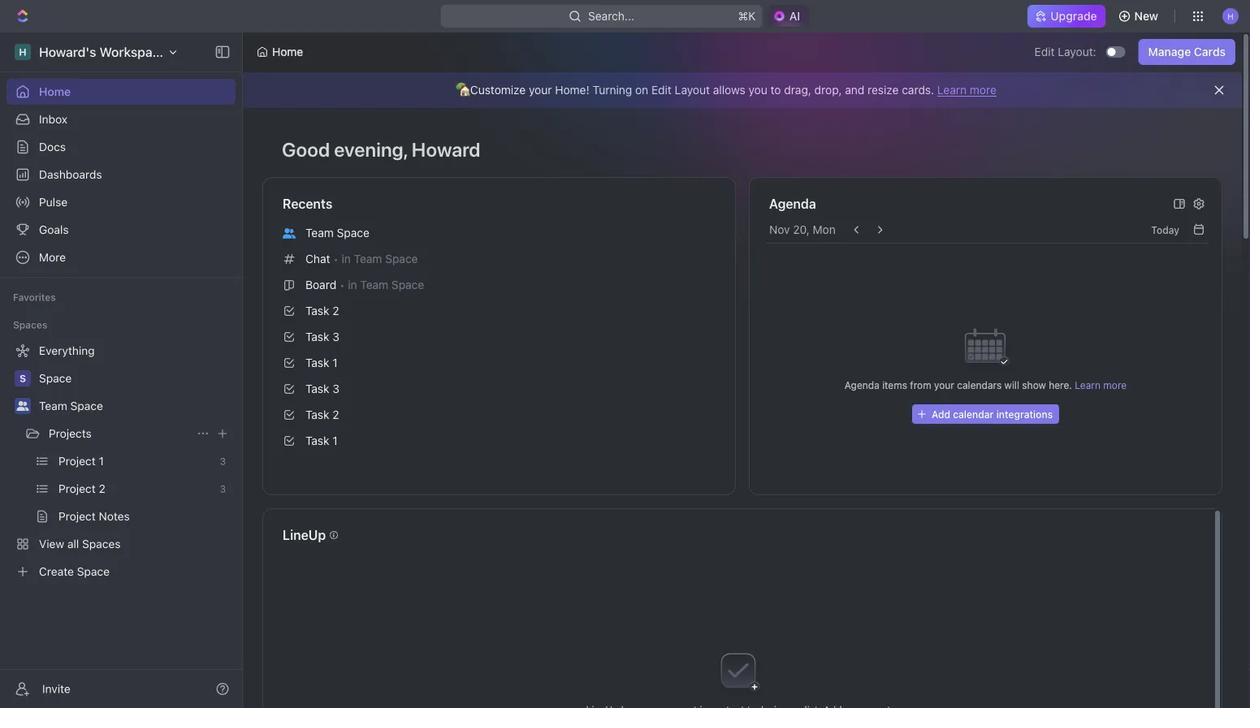 Task type: vqa. For each thing, say whether or not it's contained in the screenshot.
"more" to the left
yes



Task type: locate. For each thing, give the bounding box(es) containing it.
1 vertical spatial team space link
[[39, 393, 232, 419]]

docs link
[[6, 134, 236, 160]]

view all spaces link
[[6, 531, 232, 557]]

1 inside 'link'
[[333, 434, 338, 448]]

space
[[337, 226, 370, 240], [385, 252, 418, 266], [392, 278, 424, 292], [39, 372, 72, 385], [70, 399, 103, 413], [77, 565, 110, 578]]

resize
[[868, 83, 899, 97]]

2 inside 'link'
[[99, 482, 105, 496]]

inbox link
[[6, 106, 236, 132]]

h up manage cards button
[[1228, 11, 1234, 21]]

1 horizontal spatial team space link
[[276, 220, 722, 246]]

task 3 up ‎task 2 on the bottom left
[[305, 382, 340, 396]]

agenda items from your calendars will show here. learn more
[[845, 379, 1127, 391]]

0 horizontal spatial home
[[39, 85, 71, 98]]

notes
[[99, 510, 130, 523]]

team space link
[[276, 220, 722, 246], [39, 393, 232, 419]]

project for project 2
[[58, 482, 96, 496]]

team space up chat
[[305, 226, 370, 240]]

1 vertical spatial task 3
[[305, 382, 340, 396]]

1 vertical spatial spaces
[[82, 537, 121, 551]]

2 vertical spatial project
[[58, 510, 96, 523]]

more right here.
[[1104, 379, 1127, 391]]

user group image down space, , element
[[17, 401, 29, 411]]

1 for ‎task 1
[[333, 434, 338, 448]]

learn more link
[[937, 83, 997, 97], [1075, 379, 1127, 391]]

0 vertical spatial task 3 link
[[276, 324, 722, 350]]

task 3 link up ‎task 1 'link'
[[276, 376, 722, 402]]

project up project 2
[[58, 455, 96, 468]]

will
[[1005, 379, 1020, 391]]

1 vertical spatial home
[[39, 85, 71, 98]]

your right the from
[[934, 379, 955, 391]]

howard's workspace
[[39, 44, 167, 60]]

agenda up 20,
[[769, 196, 816, 212]]

0 vertical spatial in
[[342, 252, 351, 266]]

1 vertical spatial your
[[934, 379, 955, 391]]

h inside dropdown button
[[1228, 11, 1234, 21]]

0 horizontal spatial agenda
[[769, 196, 816, 212]]

1 vertical spatial edit
[[652, 83, 672, 97]]

0 horizontal spatial h
[[19, 46, 27, 58]]

your left home!
[[529, 83, 552, 97]]

1
[[333, 356, 338, 370], [333, 434, 338, 448], [99, 455, 104, 468]]

project notes
[[58, 510, 130, 523]]

1 vertical spatial project
[[58, 482, 96, 496]]

learn more link inside "alert"
[[937, 83, 997, 97]]

1 horizontal spatial user group image
[[283, 228, 296, 239]]

spaces
[[13, 319, 47, 331], [82, 537, 121, 551]]

2 task 3 from the top
[[305, 382, 340, 396]]

edit right on
[[652, 83, 672, 97]]

your
[[529, 83, 552, 97], [934, 379, 955, 391]]

nov
[[769, 223, 790, 236]]

0 vertical spatial h
[[1228, 11, 1234, 21]]

2 up "project notes"
[[99, 482, 105, 496]]

project
[[58, 455, 96, 468], [58, 482, 96, 496], [58, 510, 96, 523]]

items
[[882, 379, 907, 391]]

integrations
[[997, 409, 1053, 420]]

0 vertical spatial more
[[970, 83, 997, 97]]

task down task 1
[[305, 382, 329, 396]]

task up task 1
[[305, 330, 329, 344]]

tree inside "sidebar" navigation
[[6, 338, 236, 585]]

20,
[[793, 223, 810, 236]]

project for project notes
[[58, 510, 96, 523]]

0 vertical spatial user group image
[[283, 228, 296, 239]]

agenda left items
[[845, 379, 880, 391]]

user group image inside "sidebar" navigation
[[17, 401, 29, 411]]

cards.
[[902, 83, 934, 97]]

team down chat • in team space
[[360, 278, 388, 292]]

2 project from the top
[[58, 482, 96, 496]]

favorites button
[[6, 288, 62, 307]]

0 vertical spatial team space
[[305, 226, 370, 240]]

user group image
[[283, 228, 296, 239], [17, 401, 29, 411]]

1 up ‎task 2 on the bottom left
[[333, 356, 338, 370]]

0 vertical spatial ‎task
[[305, 408, 329, 422]]

spaces down favorites button
[[13, 319, 47, 331]]

2 vertical spatial 1
[[99, 455, 104, 468]]

1 ‎task from the top
[[305, 408, 329, 422]]

3
[[333, 330, 340, 344], [333, 382, 340, 396], [220, 456, 226, 467], [220, 483, 226, 495]]

task up ‎task 2 on the bottom left
[[305, 356, 329, 370]]

home inside 'home' "link"
[[39, 85, 71, 98]]

h left howard's
[[19, 46, 27, 58]]

0 vertical spatial home
[[272, 45, 303, 58]]

goals link
[[6, 217, 236, 243]]

0 horizontal spatial spaces
[[13, 319, 47, 331]]

project inside 'link'
[[58, 510, 96, 523]]

create
[[39, 565, 74, 578]]

dashboards
[[39, 168, 102, 181]]

‎task down ‎task 2 on the bottom left
[[305, 434, 329, 448]]

4 task from the top
[[305, 382, 329, 396]]

team up the board • in team space
[[354, 252, 382, 266]]

1 task 3 link from the top
[[276, 324, 722, 350]]

2 ‎task from the top
[[305, 434, 329, 448]]

‎task up ‎task 1
[[305, 408, 329, 422]]

h button
[[1218, 3, 1244, 29]]

in down chat • in team space
[[348, 278, 357, 292]]

• right board
[[340, 279, 345, 291]]

space, , element
[[15, 370, 31, 387]]

1 project from the top
[[58, 455, 96, 468]]

1 horizontal spatial learn more link
[[1075, 379, 1127, 391]]

0 horizontal spatial team space
[[39, 399, 103, 413]]

space up chat • in team space
[[337, 226, 370, 240]]

0 vertical spatial learn more link
[[937, 83, 997, 97]]

project down project 1 on the left
[[58, 482, 96, 496]]

on
[[635, 83, 649, 97]]

edit layout:
[[1035, 45, 1097, 58]]

howard's workspace, , element
[[15, 44, 31, 60]]

alert
[[243, 72, 1242, 108]]

• for chat
[[333, 253, 338, 265]]

in for chat
[[342, 252, 351, 266]]

1 down ‎task 2 on the bottom left
[[333, 434, 338, 448]]

from
[[910, 379, 932, 391]]

team space up the projects
[[39, 399, 103, 413]]

• for board
[[340, 279, 345, 291]]

2
[[333, 304, 339, 318], [333, 408, 339, 422], [99, 482, 105, 496]]

upgrade link
[[1028, 5, 1105, 28]]

project notes link
[[58, 504, 232, 530]]

agenda
[[769, 196, 816, 212], [845, 379, 880, 391]]

space up the projects
[[70, 399, 103, 413]]

1 for task 1
[[333, 356, 338, 370]]

space down everything at left
[[39, 372, 72, 385]]

team up the projects
[[39, 399, 67, 413]]

1 vertical spatial user group image
[[17, 401, 29, 411]]

‎task 2 link
[[276, 402, 722, 428]]

0 vertical spatial your
[[529, 83, 552, 97]]

add calendar integrations
[[932, 409, 1053, 420]]

1 vertical spatial task 3 link
[[276, 376, 722, 402]]

project 1
[[58, 455, 104, 468]]

user group image inside the team space link
[[283, 228, 296, 239]]

team space
[[305, 226, 370, 240], [39, 399, 103, 413]]

drop,
[[815, 83, 842, 97]]

2 for project 2
[[99, 482, 105, 496]]

user group image down recents
[[283, 228, 296, 239]]

in
[[342, 252, 351, 266], [348, 278, 357, 292]]

learn more link right cards.
[[937, 83, 997, 97]]

team space link down space link
[[39, 393, 232, 419]]

0 vertical spatial 1
[[333, 356, 338, 370]]

2 down board
[[333, 304, 339, 318]]

0 horizontal spatial •
[[333, 253, 338, 265]]

1 vertical spatial agenda
[[845, 379, 880, 391]]

cards
[[1194, 45, 1226, 58]]

team space inside tree
[[39, 399, 103, 413]]

2 task 3 link from the top
[[276, 376, 722, 402]]

space up the board • in team space
[[385, 252, 418, 266]]

learn right cards.
[[937, 83, 967, 97]]

more right cards.
[[970, 83, 997, 97]]

1 inside tree
[[99, 455, 104, 468]]

task 3 link
[[276, 324, 722, 350], [276, 376, 722, 402]]

0 vertical spatial project
[[58, 455, 96, 468]]

• inside chat • in team space
[[333, 253, 338, 265]]

• inside the board • in team space
[[340, 279, 345, 291]]

edit left "layout:"
[[1035, 45, 1055, 58]]

1 horizontal spatial more
[[1104, 379, 1127, 391]]

• right chat
[[333, 253, 338, 265]]

spaces right the all
[[82, 537, 121, 551]]

0 vertical spatial •
[[333, 253, 338, 265]]

tree
[[6, 338, 236, 585]]

spaces inside view all spaces link
[[82, 537, 121, 551]]

1 task 3 from the top
[[305, 330, 340, 344]]

🏡 customize your home! turning on edit layout allows you to drag, drop, and resize cards. learn more
[[456, 83, 997, 97]]

1 horizontal spatial h
[[1228, 11, 1234, 21]]

turning
[[593, 83, 632, 97]]

space inside "link"
[[77, 565, 110, 578]]

0 horizontal spatial learn
[[937, 83, 967, 97]]

drag,
[[784, 83, 812, 97]]

1 vertical spatial team space
[[39, 399, 103, 413]]

learn
[[937, 83, 967, 97], [1075, 379, 1101, 391]]

create space link
[[6, 559, 232, 585]]

tree containing everything
[[6, 338, 236, 585]]

0 vertical spatial task 3
[[305, 330, 340, 344]]

everything
[[39, 344, 95, 357]]

⌘k
[[738, 9, 756, 23]]

learn right here.
[[1075, 379, 1101, 391]]

new
[[1135, 9, 1159, 23]]

h
[[1228, 11, 1234, 21], [19, 46, 27, 58]]

1 down "projects" link
[[99, 455, 104, 468]]

inbox
[[39, 113, 67, 126]]

chat • in team space
[[305, 252, 418, 266]]

1 vertical spatial learn
[[1075, 379, 1101, 391]]

0 horizontal spatial user group image
[[17, 401, 29, 411]]

1 horizontal spatial •
[[340, 279, 345, 291]]

0 horizontal spatial team space link
[[39, 393, 232, 419]]

task 3
[[305, 330, 340, 344], [305, 382, 340, 396]]

1 vertical spatial learn more link
[[1075, 379, 1127, 391]]

home link
[[6, 79, 236, 105]]

search...
[[588, 9, 634, 23]]

task 1 link
[[276, 350, 722, 376]]

task 3 down task 2 at the top
[[305, 330, 340, 344]]

1 horizontal spatial home
[[272, 45, 303, 58]]

favorites
[[13, 292, 56, 303]]

3 project from the top
[[58, 510, 96, 523]]

project up view all spaces on the left bottom
[[58, 510, 96, 523]]

1 vertical spatial 2
[[333, 408, 339, 422]]

0 vertical spatial agenda
[[769, 196, 816, 212]]

dashboards link
[[6, 162, 236, 188]]

calendars
[[957, 379, 1002, 391]]

all
[[67, 537, 79, 551]]

1 horizontal spatial agenda
[[845, 379, 880, 391]]

1 vertical spatial 1
[[333, 434, 338, 448]]

view
[[39, 537, 64, 551]]

0 horizontal spatial more
[[970, 83, 997, 97]]

more inside "alert"
[[970, 83, 997, 97]]

task down board
[[305, 304, 329, 318]]

1 horizontal spatial spaces
[[82, 537, 121, 551]]

1 vertical spatial ‎task
[[305, 434, 329, 448]]

2 vertical spatial 2
[[99, 482, 105, 496]]

good
[[282, 138, 330, 161]]

team
[[305, 226, 334, 240], [354, 252, 382, 266], [360, 278, 388, 292], [39, 399, 67, 413]]

agenda for agenda items from your calendars will show here. learn more
[[845, 379, 880, 391]]

team space link up task 2 link
[[276, 220, 722, 246]]

0 horizontal spatial learn more link
[[937, 83, 997, 97]]

‎task inside 'link'
[[305, 434, 329, 448]]

learn more link right here.
[[1075, 379, 1127, 391]]

in right chat
[[342, 252, 351, 266]]

1 horizontal spatial learn
[[1075, 379, 1101, 391]]

1 vertical spatial h
[[19, 46, 27, 58]]

1 vertical spatial more
[[1104, 379, 1127, 391]]

task 2 link
[[276, 298, 722, 324]]

1 vertical spatial in
[[348, 278, 357, 292]]

1 vertical spatial •
[[340, 279, 345, 291]]

0 vertical spatial edit
[[1035, 45, 1055, 58]]

2 up ‎task 1
[[333, 408, 339, 422]]

0 vertical spatial 2
[[333, 304, 339, 318]]

task 3 link up ‎task 2 link
[[276, 324, 722, 350]]

project inside 'link'
[[58, 482, 96, 496]]

space down view all spaces on the left bottom
[[77, 565, 110, 578]]

space down chat • in team space
[[392, 278, 424, 292]]



Task type: describe. For each thing, give the bounding box(es) containing it.
layout
[[675, 83, 710, 97]]

board • in team space
[[305, 278, 424, 292]]

task 2
[[305, 304, 339, 318]]

ai button
[[766, 5, 810, 28]]

show
[[1022, 379, 1046, 391]]

team inside tree
[[39, 399, 67, 413]]

you
[[749, 83, 768, 97]]

create space
[[39, 565, 110, 578]]

1 horizontal spatial your
[[934, 379, 955, 391]]

here.
[[1049, 379, 1072, 391]]

lineup
[[283, 528, 326, 543]]

team up chat
[[305, 226, 334, 240]]

upgrade
[[1051, 9, 1097, 23]]

project 2 link
[[58, 476, 213, 502]]

s
[[19, 373, 26, 384]]

project 1 link
[[58, 448, 213, 474]]

‎task 1 link
[[276, 428, 722, 454]]

0 horizontal spatial edit
[[652, 83, 672, 97]]

projects
[[49, 427, 92, 440]]

to
[[771, 83, 781, 97]]

1 horizontal spatial team space
[[305, 226, 370, 240]]

‎task 2
[[305, 408, 339, 422]]

howard
[[412, 138, 481, 161]]

add calendar integrations button
[[912, 405, 1059, 424]]

and
[[845, 83, 865, 97]]

today button
[[1145, 220, 1186, 240]]

goals
[[39, 223, 69, 236]]

pulse link
[[6, 189, 236, 215]]

everything link
[[6, 338, 232, 364]]

mon
[[813, 223, 836, 236]]

project 2
[[58, 482, 105, 496]]

2 task from the top
[[305, 330, 329, 344]]

task 1
[[305, 356, 338, 370]]

1 task from the top
[[305, 304, 329, 318]]

‎task for ‎task 1
[[305, 434, 329, 448]]

1 horizontal spatial edit
[[1035, 45, 1055, 58]]

invite
[[42, 682, 70, 696]]

‎task 1
[[305, 434, 338, 448]]

projects link
[[49, 421, 190, 447]]

space link
[[39, 366, 232, 392]]

0 vertical spatial spaces
[[13, 319, 47, 331]]

howard's
[[39, 44, 96, 60]]

recents
[[283, 196, 333, 212]]

manage
[[1149, 45, 1191, 58]]

pulse
[[39, 195, 68, 209]]

allows
[[713, 83, 746, 97]]

today
[[1151, 224, 1180, 236]]

customize
[[470, 83, 526, 97]]

in for board
[[348, 278, 357, 292]]

ai
[[789, 9, 800, 23]]

add
[[932, 409, 951, 420]]

sidebar navigation
[[0, 32, 246, 708]]

0 horizontal spatial your
[[529, 83, 552, 97]]

3 task from the top
[[305, 356, 329, 370]]

home!
[[555, 83, 590, 97]]

🏡
[[456, 83, 467, 97]]

nov 20, mon
[[769, 223, 836, 236]]

alert containing 🏡 customize your home! turning on edit layout allows you to drag, drop, and resize cards.
[[243, 72, 1242, 108]]

new button
[[1112, 3, 1168, 29]]

0 vertical spatial team space link
[[276, 220, 722, 246]]

learn more link for agenda items from your calendars will show here.
[[1075, 379, 1127, 391]]

board
[[305, 278, 336, 292]]

h inside "sidebar" navigation
[[19, 46, 27, 58]]

0 vertical spatial learn
[[937, 83, 967, 97]]

more button
[[6, 245, 236, 271]]

manage cards
[[1149, 45, 1226, 58]]

view all spaces
[[39, 537, 121, 551]]

2 for task 2
[[333, 304, 339, 318]]

layout:
[[1058, 45, 1097, 58]]

learn more link for 🏡 customize your home! turning on edit layout allows you to drag, drop, and resize cards.
[[937, 83, 997, 97]]

2 for ‎task 2
[[333, 408, 339, 422]]

docs
[[39, 140, 66, 154]]

agenda for agenda
[[769, 196, 816, 212]]

1 for project 1
[[99, 455, 104, 468]]

more
[[39, 251, 66, 264]]

workspace
[[100, 44, 167, 60]]

‎task for ‎task 2
[[305, 408, 329, 422]]

nov 20, mon button
[[769, 223, 836, 236]]

chat
[[305, 252, 330, 266]]

evening,
[[334, 138, 408, 161]]

calendar
[[953, 409, 994, 420]]

manage cards button
[[1139, 39, 1236, 65]]

project for project 1
[[58, 455, 96, 468]]

good evening, howard
[[282, 138, 481, 161]]



